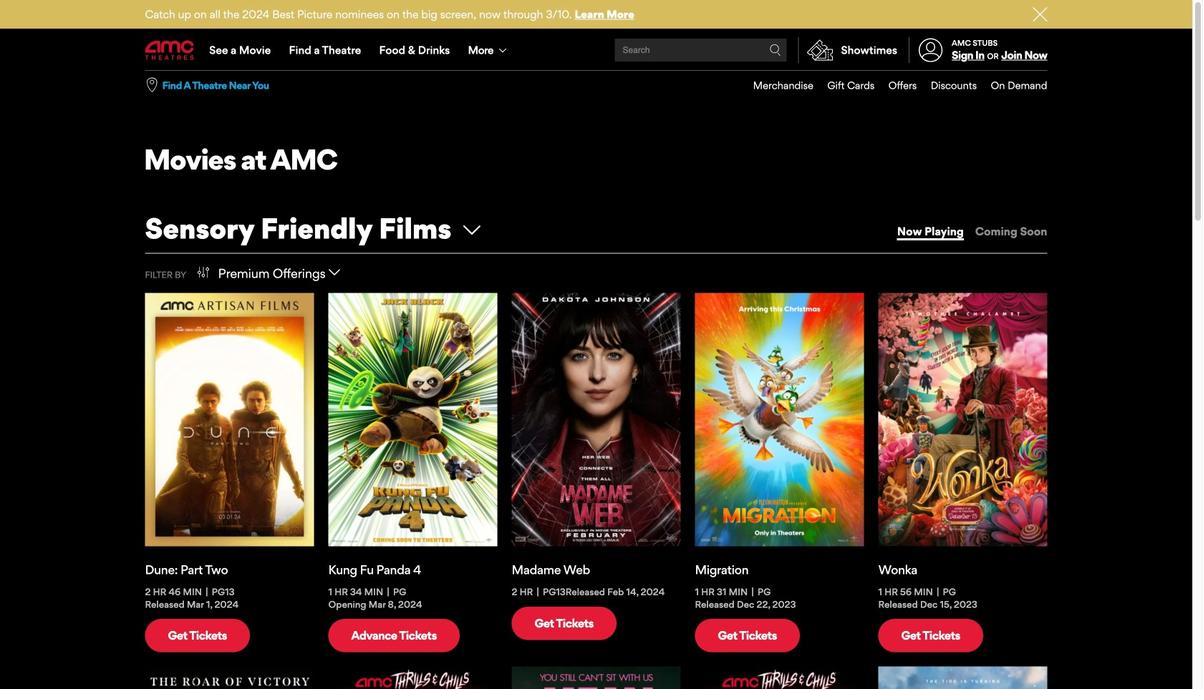 Task type: describe. For each thing, give the bounding box(es) containing it.
4 menu item from the left
[[917, 71, 977, 100]]

movie poster for night swim image
[[328, 667, 497, 690]]

submit search icon image
[[770, 44, 781, 56]]

showtimes image
[[799, 37, 841, 63]]

movie poster for madame web image
[[512, 293, 681, 547]]

movie poster for wonka image
[[878, 293, 1047, 547]]

movie poster for aquaman and the lost kingdom image
[[878, 667, 1047, 690]]

movie poster for kung fu panda 4 image
[[328, 293, 497, 547]]

search the AMC website text field
[[621, 45, 770, 55]]

movie poster for demon slayer: kimetsu no yaiba - to the hashira training image
[[145, 667, 314, 690]]



Task type: vqa. For each thing, say whether or not it's contained in the screenshot.
movie poster for Aquaman and the Lost Kingdom image
yes



Task type: locate. For each thing, give the bounding box(es) containing it.
0 vertical spatial menu
[[145, 30, 1047, 70]]

2 menu item from the left
[[813, 71, 875, 100]]

menu
[[145, 30, 1047, 70], [739, 71, 1047, 100]]

sign in or join amc stubs element
[[909, 30, 1047, 70]]

user profile image
[[911, 38, 951, 62]]

3 menu item from the left
[[875, 71, 917, 100]]

movie poster for lisa frankenstein image
[[695, 667, 864, 690]]

cookie consent banner dialog
[[0, 651, 1192, 690]]

movie poster for dune: part two image
[[145, 293, 314, 547]]

amc logo image
[[145, 40, 195, 60], [145, 40, 195, 60]]

movie poster for mean girls image
[[512, 667, 681, 690]]

1 vertical spatial menu
[[739, 71, 1047, 100]]

1 menu item from the left
[[739, 71, 813, 100]]

menu item
[[739, 71, 813, 100], [813, 71, 875, 100], [875, 71, 917, 100], [917, 71, 977, 100], [977, 71, 1047, 100]]

movie poster for migration image
[[695, 293, 864, 547]]

5 menu item from the left
[[977, 71, 1047, 100]]



